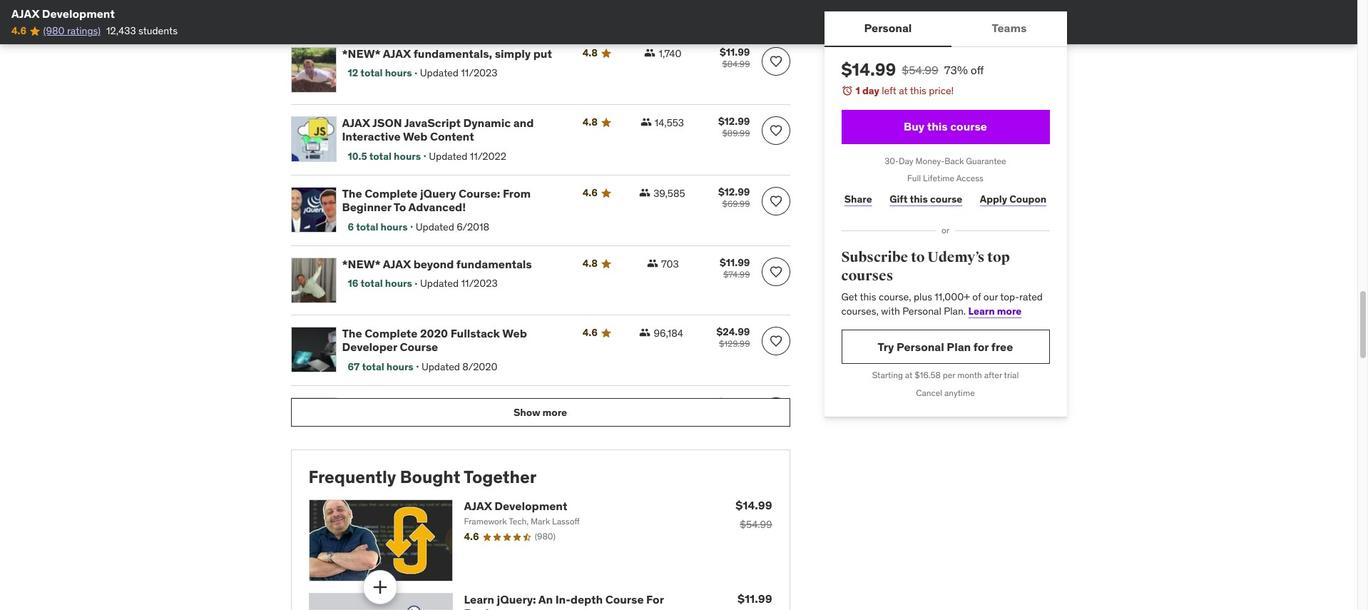 Task type: vqa. For each thing, say whether or not it's contained in the screenshot.
the left "Brain"
no



Task type: locate. For each thing, give the bounding box(es) containing it.
xsmall image left 39,585
[[639, 187, 651, 199]]

1 vertical spatial wishlist image
[[769, 265, 783, 279]]

1 wishlist image from the top
[[769, 194, 783, 209]]

this inside 'button'
[[927, 119, 948, 133]]

updated for fundamentals,
[[420, 67, 459, 80]]

course left the for
[[606, 592, 644, 606]]

*new* ajax fundamentals, simply put
[[342, 47, 552, 61]]

of inside the "jquery crash course: learn the essentials of jquery fast"
[[401, 411, 412, 425]]

67 total hours
[[348, 360, 414, 373]]

total for *new* ajax beyond fundamentals
[[361, 277, 383, 290]]

bought
[[400, 466, 460, 488]]

complete inside the 'the complete 2020 fullstack web developer course'
[[365, 326, 418, 340]]

1 vertical spatial course
[[606, 592, 644, 606]]

this right gift
[[910, 192, 928, 205]]

wishlist image right $74.99
[[769, 265, 783, 279]]

of left our
[[973, 291, 981, 303]]

1 vertical spatial learn
[[459, 397, 489, 411]]

1 the from the top
[[342, 186, 362, 201]]

total right 67 at the bottom of page
[[362, 360, 384, 373]]

1 xsmall image from the top
[[639, 187, 651, 199]]

0 vertical spatial personal
[[864, 21, 912, 35]]

$11.99 for $11.99 $74.99
[[720, 256, 750, 269]]

xsmall image left 14,553
[[641, 116, 652, 128]]

more right show
[[543, 406, 567, 419]]

0 horizontal spatial more
[[543, 406, 567, 419]]

$11.99 $74.99
[[720, 256, 750, 280]]

at left the $16.58 at the right of the page
[[905, 370, 913, 381]]

2 4.8 from the top
[[583, 116, 598, 129]]

course
[[951, 119, 988, 133], [930, 192, 963, 205]]

starting at $16.58 per month after trial cancel anytime
[[872, 370, 1019, 398]]

(980
[[43, 25, 65, 37]]

0 vertical spatial $54.99
[[902, 63, 939, 77]]

0 vertical spatial wishlist image
[[769, 194, 783, 209]]

the up 67 at the bottom of page
[[342, 326, 362, 340]]

updated down *new* ajax fundamentals, simply put
[[420, 67, 459, 80]]

updated 11/2023 for fundamentals,
[[420, 67, 498, 80]]

0 vertical spatial *new*
[[342, 47, 381, 61]]

course: up 6/2018
[[459, 186, 500, 201]]

course down 'lifetime'
[[930, 192, 963, 205]]

complete up 6 total hours
[[365, 186, 418, 201]]

personal up the $16.58 at the right of the page
[[897, 340, 945, 354]]

hours down developer
[[387, 360, 414, 373]]

tab list containing personal
[[824, 11, 1067, 47]]

1 vertical spatial personal
[[903, 305, 942, 317]]

2 the from the top
[[342, 326, 362, 340]]

ajax
[[11, 6, 39, 21], [383, 47, 411, 61], [342, 116, 370, 130], [383, 257, 411, 271], [464, 499, 492, 513]]

0 vertical spatial 4.8
[[583, 47, 598, 59]]

4.8
[[583, 47, 598, 59], [583, 116, 598, 129], [583, 257, 598, 270]]

updated 8/2020
[[422, 360, 498, 373]]

0 horizontal spatial of
[[401, 411, 412, 425]]

teams button
[[952, 11, 1067, 46]]

2 wishlist image from the top
[[769, 124, 783, 138]]

buy this course button
[[842, 110, 1050, 144]]

development for ajax development framework tech, mark lassoff
[[495, 499, 568, 513]]

1 vertical spatial $14.99
[[718, 396, 750, 409]]

ajax inside ajax json javascript dynamic and interactive web content
[[342, 116, 370, 130]]

to
[[394, 200, 406, 214]]

$12.99 $69.99
[[718, 186, 750, 209]]

0 vertical spatial the
[[342, 186, 362, 201]]

personal up $14.99 $54.99 73% off
[[864, 21, 912, 35]]

course inside learn jquery: an in-depth course for beginners
[[606, 592, 644, 606]]

updated down the 'the complete 2020 fullstack web developer course'
[[422, 360, 460, 373]]

6/2018
[[457, 220, 490, 233]]

learn
[[969, 305, 995, 317], [459, 397, 489, 411], [464, 592, 494, 606]]

1 horizontal spatial more
[[997, 305, 1022, 317]]

jquery up "updated 6/2018"
[[420, 186, 456, 201]]

1 horizontal spatial course:
[[459, 186, 500, 201]]

*new*
[[342, 47, 381, 61], [342, 257, 381, 271]]

frequently bought together
[[309, 466, 537, 488]]

off
[[971, 63, 984, 77]]

1 vertical spatial complete
[[365, 326, 418, 340]]

0 horizontal spatial $54.99
[[740, 518, 772, 531]]

course for gift this course
[[930, 192, 963, 205]]

plan
[[947, 340, 971, 354]]

web right json
[[403, 129, 428, 144]]

at right left
[[899, 84, 908, 97]]

at
[[899, 84, 908, 97], [905, 370, 913, 381]]

1 vertical spatial course:
[[415, 397, 456, 411]]

0 vertical spatial xsmall image
[[639, 187, 651, 199]]

0 vertical spatial 11/2023
[[461, 67, 498, 80]]

1 horizontal spatial course
[[606, 592, 644, 606]]

this
[[910, 84, 927, 97], [927, 119, 948, 133], [910, 192, 928, 205], [860, 291, 877, 303]]

web inside the 'the complete 2020 fullstack web developer course'
[[502, 326, 527, 340]]

1 $12.99 from the top
[[718, 115, 750, 128]]

0 vertical spatial of
[[973, 291, 981, 303]]

2 $12.99 from the top
[[718, 186, 750, 199]]

hours for 2020
[[387, 360, 414, 373]]

$54.99 inside $14.99 $54.99 73% off
[[902, 63, 939, 77]]

$14.99
[[842, 59, 896, 81], [718, 396, 750, 409], [736, 498, 772, 513]]

*new* inside '*new* ajax beyond fundamentals' link
[[342, 257, 381, 271]]

1 wishlist image from the top
[[769, 54, 783, 69]]

learn more link
[[969, 305, 1022, 317]]

1 vertical spatial of
[[401, 411, 412, 425]]

total right 6
[[356, 220, 378, 233]]

39,585
[[654, 187, 685, 200]]

ratings)
[[67, 25, 101, 37]]

1 4.8 from the top
[[583, 47, 598, 59]]

0 vertical spatial more
[[997, 305, 1022, 317]]

jquery
[[420, 186, 456, 201], [342, 397, 378, 411], [414, 411, 450, 425]]

2 vertical spatial $11.99
[[738, 591, 772, 606]]

alarm image
[[842, 85, 853, 96]]

1 vertical spatial at
[[905, 370, 913, 381]]

of right essentials
[[401, 411, 412, 425]]

0 vertical spatial xsmall image
[[645, 47, 656, 59]]

per
[[943, 370, 956, 381]]

*new* up 12
[[342, 47, 381, 61]]

total right 16
[[361, 277, 383, 290]]

1 vertical spatial wishlist image
[[769, 124, 783, 138]]

rated
[[1020, 291, 1043, 303]]

interactive
[[342, 129, 401, 144]]

xsmall image
[[639, 187, 651, 199], [640, 327, 651, 338]]

1 11/2023 from the top
[[461, 67, 498, 80]]

1 vertical spatial xsmall image
[[640, 327, 651, 338]]

0 vertical spatial $11.99
[[720, 46, 750, 59]]

1 complete from the top
[[365, 186, 418, 201]]

1 vertical spatial $54.99
[[740, 518, 772, 531]]

jquery crash course: learn the essentials of jquery fast
[[342, 397, 510, 425]]

more inside button
[[543, 406, 567, 419]]

the up 6
[[342, 186, 362, 201]]

starting
[[872, 370, 903, 381]]

development inside ajax development framework tech, mark lassoff
[[495, 499, 568, 513]]

*new* ajax beyond fundamentals link
[[342, 257, 566, 271]]

$12.99 down $89.99
[[718, 186, 750, 199]]

advanced!
[[409, 200, 466, 214]]

$11.99 for $11.99
[[738, 591, 772, 606]]

11/2022
[[470, 150, 506, 162]]

*new* up 16
[[342, 257, 381, 271]]

2 *new* from the top
[[342, 257, 381, 271]]

personal
[[864, 21, 912, 35], [903, 305, 942, 317], [897, 340, 945, 354]]

$11.99
[[720, 46, 750, 59], [720, 256, 750, 269], [738, 591, 772, 606]]

this right buy
[[927, 119, 948, 133]]

1 vertical spatial $11.99
[[720, 256, 750, 269]]

$54.99 for $14.99 $54.99
[[740, 518, 772, 531]]

the complete jquery course: from beginner to advanced! link
[[342, 186, 566, 214]]

0 vertical spatial development
[[42, 6, 115, 21]]

wishlist image right $89.99
[[769, 124, 783, 138]]

coupon
[[1010, 192, 1047, 205]]

developer
[[342, 340, 397, 354]]

2 vertical spatial learn
[[464, 592, 494, 606]]

2 vertical spatial wishlist image
[[769, 334, 783, 348]]

$54.99 for $14.99 $54.99 73% off
[[902, 63, 939, 77]]

(980 ratings)
[[43, 25, 101, 37]]

more down top-
[[997, 305, 1022, 317]]

course: right crash
[[415, 397, 456, 411]]

plus
[[914, 291, 933, 303]]

learn for learn more
[[969, 305, 995, 317]]

jquery left fast
[[414, 411, 450, 425]]

73%
[[945, 63, 968, 77]]

hours for fundamentals,
[[385, 67, 412, 80]]

xsmall image for and
[[641, 116, 652, 128]]

hours down *new* ajax beyond fundamentals at the left top
[[385, 277, 412, 290]]

learn left the
[[459, 397, 489, 411]]

tab list
[[824, 11, 1067, 47]]

learn inside learn jquery: an in-depth course for beginners
[[464, 592, 494, 606]]

plan.
[[944, 305, 966, 317]]

this inside get this course, plus 11,000+ of our top-rated courses, with personal plan.
[[860, 291, 877, 303]]

personal button
[[824, 11, 952, 46]]

ajax inside ajax development framework tech, mark lassoff
[[464, 499, 492, 513]]

1 vertical spatial 11/2023
[[461, 277, 498, 290]]

top
[[987, 248, 1010, 266]]

2 11/2023 from the top
[[461, 277, 498, 290]]

mark
[[531, 516, 550, 527]]

11/2023 for simply
[[461, 67, 498, 80]]

the for developer
[[342, 326, 362, 340]]

learn inside the "jquery crash course: learn the essentials of jquery fast"
[[459, 397, 489, 411]]

updated down "content"
[[429, 150, 468, 162]]

ajax json javascript dynamic and interactive web content
[[342, 116, 534, 144]]

total down interactive
[[369, 150, 392, 162]]

learn for learn jquery: an in-depth course for beginners
[[464, 592, 494, 606]]

0 vertical spatial $14.99
[[842, 59, 896, 81]]

share
[[845, 192, 872, 205]]

1 vertical spatial web
[[502, 326, 527, 340]]

1 vertical spatial development
[[495, 499, 568, 513]]

$54.99
[[902, 63, 939, 77], [740, 518, 772, 531]]

3 wishlist image from the top
[[769, 334, 783, 348]]

10.5 total hours
[[348, 150, 421, 162]]

3 4.8 from the top
[[583, 257, 598, 270]]

wishlist image right "$129.99"
[[769, 334, 783, 348]]

2 xsmall image from the top
[[640, 327, 651, 338]]

6
[[348, 220, 354, 233]]

0 horizontal spatial course
[[400, 340, 438, 354]]

1 vertical spatial *new*
[[342, 257, 381, 271]]

subscribe
[[842, 248, 908, 266]]

hours down json
[[394, 150, 421, 162]]

course up 67 total hours
[[400, 340, 438, 354]]

development up ratings)
[[42, 6, 115, 21]]

1 horizontal spatial $54.99
[[902, 63, 939, 77]]

the inside the complete jquery course: from beginner to advanced!
[[342, 186, 362, 201]]

0 vertical spatial learn
[[969, 305, 995, 317]]

0 vertical spatial course:
[[459, 186, 500, 201]]

try personal plan for free
[[878, 340, 1014, 354]]

wishlist image right $69.99
[[769, 194, 783, 209]]

wishlist image
[[769, 54, 783, 69], [769, 124, 783, 138]]

try
[[878, 340, 894, 354]]

development
[[42, 6, 115, 21], [495, 499, 568, 513]]

10.5
[[348, 150, 367, 162]]

1 vertical spatial 4.8
[[583, 116, 598, 129]]

web right fullstack
[[502, 326, 527, 340]]

hours
[[385, 67, 412, 80], [394, 150, 421, 162], [381, 220, 408, 233], [385, 277, 412, 290], [387, 360, 414, 373]]

learn more
[[969, 305, 1022, 317]]

2 complete from the top
[[365, 326, 418, 340]]

0 vertical spatial course
[[400, 340, 438, 354]]

anytime
[[945, 388, 975, 398]]

learn left the jquery:
[[464, 592, 494, 606]]

the inside the 'the complete 2020 fullstack web developer course'
[[342, 326, 362, 340]]

updated for jquery
[[416, 220, 454, 233]]

course inside 'button'
[[951, 119, 988, 133]]

course inside the 'the complete 2020 fullstack web developer course'
[[400, 340, 438, 354]]

1 vertical spatial more
[[543, 406, 567, 419]]

hours down to
[[381, 220, 408, 233]]

web inside ajax json javascript dynamic and interactive web content
[[403, 129, 428, 144]]

xsmall image left 96,184
[[640, 327, 651, 338]]

0 vertical spatial course
[[951, 119, 988, 133]]

hours for beyond
[[385, 277, 412, 290]]

1 *new* from the top
[[342, 47, 381, 61]]

*new* inside *new* ajax fundamentals, simply put link
[[342, 47, 381, 61]]

11/2023 down fundamentals
[[461, 277, 498, 290]]

for
[[974, 340, 989, 354]]

0 vertical spatial wishlist image
[[769, 54, 783, 69]]

updated 11/2023 down '*new* ajax beyond fundamentals' link
[[420, 277, 498, 290]]

xsmall image
[[645, 47, 656, 59], [641, 116, 652, 128], [647, 258, 659, 269]]

development for ajax development
[[42, 6, 115, 21]]

total for the complete 2020 fullstack web developer course
[[362, 360, 384, 373]]

1 vertical spatial updated 11/2023
[[420, 277, 498, 290]]

$12.99 down $84.99
[[718, 115, 750, 128]]

total right 12
[[361, 67, 383, 80]]

jquery left crash
[[342, 397, 378, 411]]

learn down our
[[969, 305, 995, 317]]

1 vertical spatial the
[[342, 326, 362, 340]]

0 horizontal spatial development
[[42, 6, 115, 21]]

0 vertical spatial complete
[[365, 186, 418, 201]]

wishlist image for from
[[769, 194, 783, 209]]

development up "mark"
[[495, 499, 568, 513]]

$54.99 inside $14.99 $54.99
[[740, 518, 772, 531]]

$129.99
[[719, 338, 750, 349]]

0 vertical spatial $12.99
[[718, 115, 750, 128]]

show more button
[[291, 398, 790, 427]]

6 total hours
[[348, 220, 408, 233]]

complete up 67 total hours
[[365, 326, 418, 340]]

total
[[361, 67, 383, 80], [369, 150, 392, 162], [356, 220, 378, 233], [361, 277, 383, 290], [362, 360, 384, 373]]

1 vertical spatial $12.99
[[718, 186, 750, 199]]

$14.99 for $14.99 $54.99
[[736, 498, 772, 513]]

personal down 'plus' at right top
[[903, 305, 942, 317]]

ajax for ajax development
[[11, 6, 39, 21]]

complete inside the complete jquery course: from beginner to advanced!
[[365, 186, 418, 201]]

free
[[992, 340, 1014, 354]]

hours right 12
[[385, 67, 412, 80]]

course up back
[[951, 119, 988, 133]]

1 horizontal spatial of
[[973, 291, 981, 303]]

personal inside get this course, plus 11,000+ of our top-rated courses, with personal plan.
[[903, 305, 942, 317]]

updated 6/2018
[[416, 220, 490, 233]]

at inside starting at $16.58 per month after trial cancel anytime
[[905, 370, 913, 381]]

get
[[842, 291, 858, 303]]

updated 11/2023 down *new* ajax fundamentals, simply put link
[[420, 67, 498, 80]]

updated
[[420, 67, 459, 80], [429, 150, 468, 162], [416, 220, 454, 233], [420, 277, 459, 290], [422, 360, 460, 373]]

complete
[[365, 186, 418, 201], [365, 326, 418, 340]]

$24.99
[[717, 326, 750, 338]]

in-
[[556, 592, 571, 606]]

updated 11/2023 for beyond
[[420, 277, 498, 290]]

updated for javascript
[[429, 150, 468, 162]]

subscribe to udemy's top courses
[[842, 248, 1010, 284]]

fullstack
[[451, 326, 500, 340]]

1 vertical spatial xsmall image
[[641, 116, 652, 128]]

0 horizontal spatial web
[[403, 129, 428, 144]]

updated down *new* ajax beyond fundamentals at the left top
[[420, 277, 459, 290]]

0 vertical spatial web
[[403, 129, 428, 144]]

ajax development
[[11, 6, 115, 21]]

11/2023 down *new* ajax fundamentals, simply put link
[[461, 67, 498, 80]]

updated down "advanced!"
[[416, 220, 454, 233]]

this up courses,
[[860, 291, 877, 303]]

xsmall image left 703
[[647, 258, 659, 269]]

more for show more
[[543, 406, 567, 419]]

(980)
[[535, 531, 556, 542]]

total for ajax json javascript dynamic and interactive web content
[[369, 150, 392, 162]]

2 wishlist image from the top
[[769, 265, 783, 279]]

0 horizontal spatial course:
[[415, 397, 456, 411]]

2 vertical spatial 4.8
[[583, 257, 598, 270]]

$14.99 $54.99
[[736, 498, 772, 531]]

1 horizontal spatial development
[[495, 499, 568, 513]]

0 vertical spatial updated 11/2023
[[420, 67, 498, 80]]

1 vertical spatial course
[[930, 192, 963, 205]]

1 horizontal spatial web
[[502, 326, 527, 340]]

this for get
[[860, 291, 877, 303]]

wishlist image right $84.99
[[769, 54, 783, 69]]

wishlist image
[[769, 194, 783, 209], [769, 265, 783, 279], [769, 334, 783, 348]]

xsmall image left 1,740
[[645, 47, 656, 59]]

2 vertical spatial $14.99
[[736, 498, 772, 513]]

*new* for *new* ajax fundamentals, simply put
[[342, 47, 381, 61]]



Task type: describe. For each thing, give the bounding box(es) containing it.
try personal plan for free link
[[842, 330, 1050, 364]]

updated for beyond
[[420, 277, 459, 290]]

lassoff
[[552, 516, 580, 527]]

our
[[984, 291, 998, 303]]

beginner
[[342, 200, 392, 214]]

hours for jquery
[[381, 220, 408, 233]]

xsmall image for put
[[645, 47, 656, 59]]

courses
[[842, 267, 894, 284]]

dynamic
[[463, 116, 511, 130]]

this for buy
[[927, 119, 948, 133]]

xsmall image for web
[[640, 327, 651, 338]]

hours for javascript
[[394, 150, 421, 162]]

framework
[[464, 516, 507, 527]]

$12.99 for ajax json javascript dynamic and interactive web content
[[718, 115, 750, 128]]

16 total hours
[[348, 277, 412, 290]]

course: inside the complete jquery course: from beginner to advanced!
[[459, 186, 500, 201]]

0 vertical spatial at
[[899, 84, 908, 97]]

show more
[[514, 406, 567, 419]]

*new* for *new* ajax beyond fundamentals
[[342, 257, 381, 271]]

$24.99 $129.99
[[717, 326, 750, 349]]

67
[[348, 360, 360, 373]]

content
[[430, 129, 474, 144]]

ajax for ajax json javascript dynamic and interactive web content
[[342, 116, 370, 130]]

simply
[[495, 47, 531, 61]]

back
[[945, 155, 964, 166]]

teams
[[992, 21, 1027, 35]]

more for learn more
[[997, 305, 1022, 317]]

14,553
[[655, 116, 684, 129]]

with
[[881, 305, 900, 317]]

11,000+
[[935, 291, 970, 303]]

total for *new* ajax fundamentals, simply put
[[361, 67, 383, 80]]

$89.99
[[722, 128, 750, 139]]

buy this course
[[904, 119, 988, 133]]

left
[[882, 84, 897, 97]]

ajax json javascript dynamic and interactive web content link
[[342, 116, 566, 144]]

$11.99 for $11.99 $84.99
[[720, 46, 750, 59]]

and
[[513, 116, 534, 130]]

4.8 for and
[[583, 116, 598, 129]]

learn jquery: an in-depth course for beginners
[[464, 592, 664, 610]]

$69.99
[[722, 199, 750, 209]]

tech,
[[509, 516, 529, 527]]

get this course, plus 11,000+ of our top-rated courses, with personal plan.
[[842, 291, 1043, 317]]

apply coupon
[[980, 192, 1047, 205]]

ajax development framework tech, mark lassoff
[[464, 499, 580, 527]]

guarantee
[[966, 155, 1007, 166]]

2 vertical spatial xsmall image
[[647, 258, 659, 269]]

together
[[464, 466, 537, 488]]

96,184
[[654, 327, 684, 340]]

wishlist image for web
[[769, 334, 783, 348]]

full
[[908, 173, 921, 184]]

updated 11/2022
[[429, 150, 506, 162]]

the for beginner
[[342, 186, 362, 201]]

day
[[863, 84, 880, 97]]

4.4
[[583, 397, 598, 410]]

12 total hours
[[348, 67, 412, 80]]

gift this course link
[[887, 185, 966, 213]]

jquery inside the complete jquery course: from beginner to advanced!
[[420, 186, 456, 201]]

course: inside the "jquery crash course: learn the essentials of jquery fast"
[[415, 397, 456, 411]]

depth
[[571, 592, 603, 606]]

$74.99
[[723, 269, 750, 280]]

xsmall image for from
[[639, 187, 651, 199]]

gift
[[890, 192, 908, 205]]

javascript
[[404, 116, 461, 130]]

$16.58
[[915, 370, 941, 381]]

lifetime
[[923, 173, 955, 184]]

980 reviews element
[[535, 531, 556, 543]]

of inside get this course, plus 11,000+ of our top-rated courses, with personal plan.
[[973, 291, 981, 303]]

updated for 2020
[[422, 360, 460, 373]]

ajax for ajax development framework tech, mark lassoff
[[464, 499, 492, 513]]

fast
[[453, 411, 476, 425]]

the complete 2020 fullstack web developer course
[[342, 326, 527, 354]]

$12.99 for the complete jquery course: from beginner to advanced!
[[718, 186, 750, 199]]

11/2023 for fundamentals
[[461, 277, 498, 290]]

16,382
[[654, 398, 685, 410]]

wishlist image for put
[[769, 54, 783, 69]]

price!
[[929, 84, 954, 97]]

jquery crash course: learn the essentials of jquery fast link
[[342, 397, 566, 425]]

total for the complete jquery course: from beginner to advanced!
[[356, 220, 378, 233]]

trial
[[1004, 370, 1019, 381]]

$14.99 $54.99 73% off
[[842, 59, 984, 81]]

or
[[942, 225, 950, 236]]

course for buy this course
[[951, 119, 988, 133]]

$12.99 $89.99
[[718, 115, 750, 139]]

beginners
[[464, 606, 520, 610]]

complete for beginner
[[365, 186, 418, 201]]

put
[[534, 47, 552, 61]]

30-
[[885, 155, 899, 166]]

crash
[[381, 397, 412, 411]]

complete for developer
[[365, 326, 418, 340]]

wishlist image for and
[[769, 124, 783, 138]]

703
[[661, 258, 679, 271]]

2 vertical spatial personal
[[897, 340, 945, 354]]

gift this course
[[890, 192, 963, 205]]

this for gift
[[910, 192, 928, 205]]

personal inside button
[[864, 21, 912, 35]]

an
[[539, 592, 553, 606]]

month
[[958, 370, 982, 381]]

fundamentals
[[457, 257, 532, 271]]

jquery:
[[497, 592, 536, 606]]

$14.99 for $14.99
[[718, 396, 750, 409]]

*new* ajax fundamentals, simply put link
[[342, 47, 566, 61]]

after
[[984, 370, 1002, 381]]

$14.99 for $14.99 $54.99 73% off
[[842, 59, 896, 81]]

8/2020
[[463, 360, 498, 373]]

this down $14.99 $54.99 73% off
[[910, 84, 927, 97]]

the
[[492, 397, 510, 411]]

4.8 for put
[[583, 47, 598, 59]]

1,740
[[659, 47, 682, 60]]

apply
[[980, 192, 1008, 205]]

money-
[[916, 155, 945, 166]]



